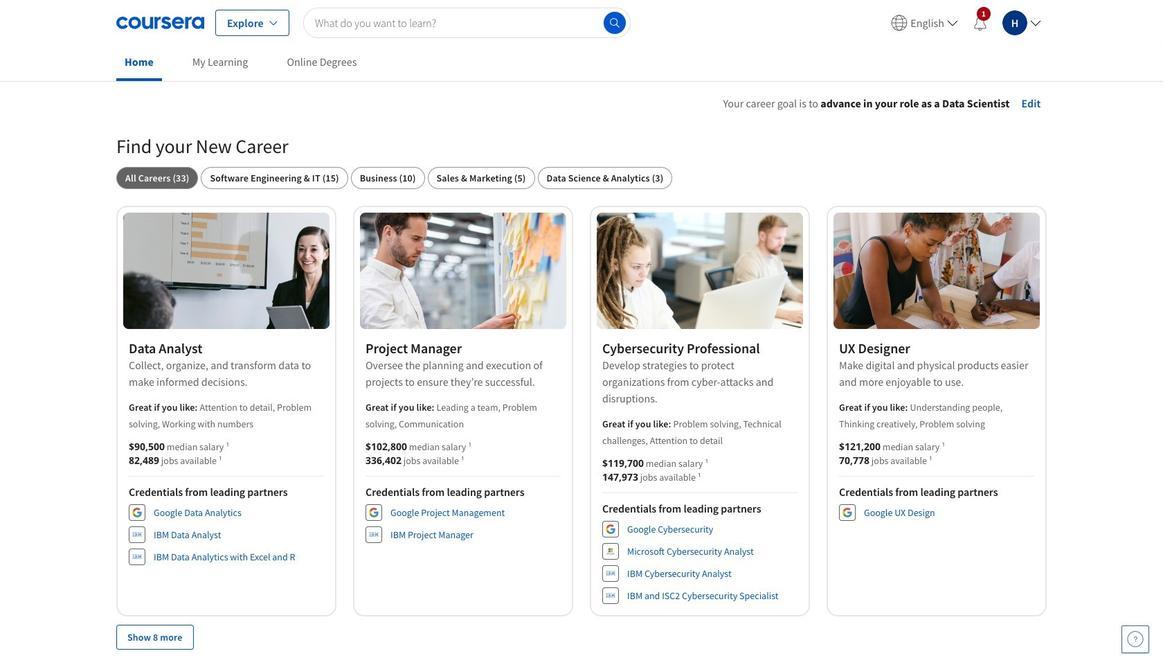 Task type: describe. For each thing, give the bounding box(es) containing it.
option group inside career roles collection element
[[116, 167, 1047, 189]]

career roles collection element
[[108, 112, 1056, 667]]



Task type: locate. For each thing, give the bounding box(es) containing it.
None search field
[[303, 7, 631, 38]]

help center image
[[1128, 631, 1144, 648]]

None button
[[116, 167, 198, 189], [201, 167, 348, 189], [351, 167, 425, 189], [428, 167, 535, 189], [538, 167, 673, 189], [116, 167, 198, 189], [201, 167, 348, 189], [351, 167, 425, 189], [428, 167, 535, 189], [538, 167, 673, 189]]

menu
[[886, 0, 1047, 45]]

What do you want to learn? text field
[[303, 7, 631, 38]]

option group
[[116, 167, 1047, 189]]

coursera image
[[116, 11, 204, 34]]



Task type: vqa. For each thing, say whether or not it's contained in the screenshot.
Accessibility
no



